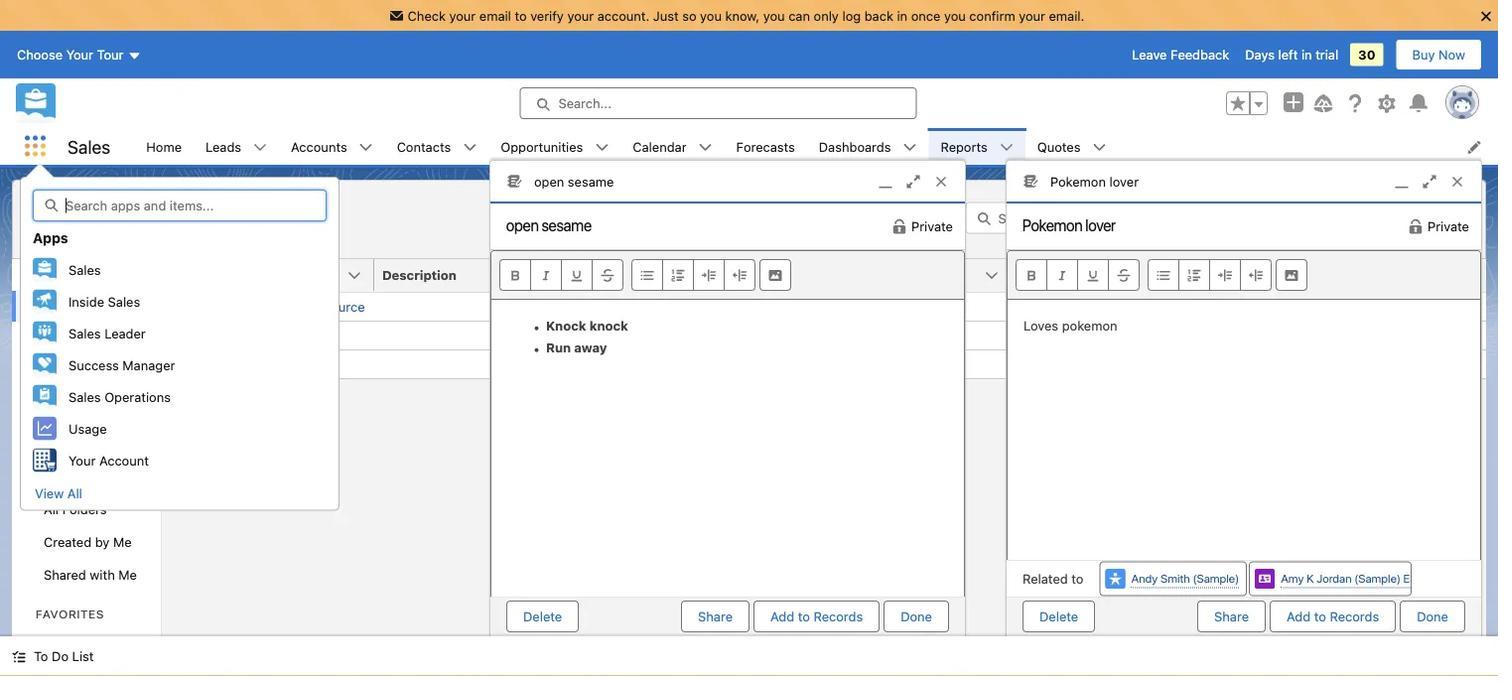 Task type: describe. For each thing, give the bounding box(es) containing it.
success
[[69, 357, 119, 372]]

pokemon lover
[[1050, 174, 1139, 189]]

subscribed button
[[1224, 259, 1437, 291]]

choose
[[17, 47, 63, 62]]

exec for sales
[[206, 357, 234, 372]]

marketing for sales and marketing reports cell corresponding to sales exec pipeline
[[656, 357, 716, 372]]

loves
[[1024, 318, 1058, 333]]

text default image for dashboards
[[903, 141, 917, 154]]

new folder
[[1340, 210, 1409, 225]]

subscribed cell
[[1224, 259, 1437, 293]]

choose your tour
[[17, 47, 124, 62]]

text default image for contacts
[[463, 141, 477, 154]]

check
[[408, 8, 446, 23]]

loves pokemon
[[1024, 318, 1117, 333]]

shared with me
[[44, 567, 137, 582]]

public
[[44, 397, 81, 412]]

know,
[[725, 8, 760, 23]]

all for folders
[[44, 501, 59, 516]]

success manager
[[69, 357, 175, 372]]

search...
[[558, 96, 612, 111]]

source
[[323, 299, 365, 314]]

sales leader
[[69, 325, 146, 340]]

marketing for sales and marketing reports cell for marketing exec leads by source
[[656, 299, 716, 314]]

to do list button
[[0, 636, 106, 676]]

public reports link
[[12, 388, 161, 421]]

text default image for quotes
[[1093, 141, 1106, 154]]

1 vertical spatial in
[[1302, 47, 1312, 62]]

sales down sales leader link
[[170, 357, 202, 372]]

pipeline
[[238, 357, 285, 372]]

can
[[788, 8, 810, 23]]

all for reports
[[44, 430, 59, 445]]

usage link
[[21, 413, 339, 444]]

leads link
[[194, 128, 253, 165]]

records for sesame
[[814, 609, 863, 624]]

email.
[[1049, 8, 1085, 23]]

by for all folders
[[95, 534, 110, 549]]

sales and marketing reports for sales exec pipeline
[[595, 357, 767, 372]]

confirm
[[969, 8, 1015, 23]]

items
[[35, 233, 62, 247]]

sales and marketing reports for marketing exec leads by source
[[595, 299, 767, 314]]

manager
[[122, 357, 175, 372]]

delete status for lover
[[1023, 601, 1197, 632]]

opportunities
[[501, 139, 583, 154]]

list
[[72, 649, 94, 664]]

pokemon lover dialog
[[1006, 160, 1482, 636]]

created on
[[1020, 268, 1092, 282]]

now
[[1439, 47, 1465, 62]]

none text field inside the pokemon lover dialog
[[1007, 204, 1195, 247]]

share button for open sesame
[[681, 601, 750, 632]]

opportunities link
[[489, 128, 595, 165]]

text default image for opportunities
[[595, 141, 609, 154]]

open sesame dialog
[[489, 160, 966, 647]]

andy smith (sample) link
[[1131, 569, 1239, 588]]

public reports
[[44, 397, 131, 412]]

related
[[1023, 571, 1068, 586]]

new folder button
[[1324, 202, 1426, 234]]

calendar link
[[621, 128, 699, 165]]

all favorites
[[44, 638, 117, 653]]

1 your from the left
[[449, 8, 476, 23]]

created for with
[[44, 534, 92, 549]]

only
[[814, 8, 839, 23]]

knock
[[546, 318, 586, 333]]

dashboards list item
[[807, 128, 929, 165]]

leave
[[1132, 47, 1167, 62]]

subscribed
[[1232, 268, 1305, 282]]

0 vertical spatial recent
[[25, 206, 86, 229]]

lead image
[[1105, 569, 1125, 589]]

folders inside all folders link
[[62, 501, 107, 516]]

view all button
[[34, 477, 83, 509]]

2 vertical spatial me
[[118, 567, 137, 582]]

forecasts link
[[724, 128, 807, 165]]

quotes
[[1037, 139, 1081, 154]]

0 vertical spatial folders
[[36, 470, 94, 484]]

text default image inside the pokemon lover dialog
[[1408, 219, 1424, 234]]

reports inside list item
[[941, 139, 988, 154]]

me for reports
[[113, 332, 132, 346]]

buy
[[1412, 47, 1435, 62]]

add to records button for pokemon lover
[[1270, 601, 1396, 632]]

all inside popup button
[[67, 485, 82, 500]]

format text element for open
[[499, 259, 623, 291]]

description cell
[[374, 259, 587, 293]]

pokemon
[[1062, 318, 1117, 333]]

to do list
[[34, 649, 94, 664]]

3 you from the left
[[944, 8, 966, 23]]

all folders link
[[12, 492, 161, 525]]

dashboards
[[819, 139, 891, 154]]

account
[[99, 452, 149, 467]]

contacts list item
[[385, 128, 489, 165]]

actions image
[[1437, 259, 1486, 291]]

back
[[864, 8, 893, 23]]

all favorites link
[[12, 629, 161, 662]]

sales up knock
[[595, 299, 627, 314]]

1 vertical spatial recent
[[44, 299, 88, 314]]

sales link
[[21, 254, 339, 285]]

calendar
[[633, 139, 687, 154]]

amy k jordan (sample) esq. link
[[1281, 569, 1425, 588]]

private for pokemon lover
[[1428, 219, 1469, 234]]

apps
[[33, 229, 68, 246]]

private reports link
[[12, 355, 161, 388]]

sales operations
[[69, 389, 171, 404]]

check your email to verify your account. just so you know, you can only log back in once you confirm your email.
[[408, 8, 1085, 23]]

sales and marketing reports link
[[595, 328, 767, 343]]

jordan
[[1317, 571, 1352, 585]]

created by me for reports
[[44, 332, 132, 346]]

reports inside reports recent 3 items
[[25, 188, 72, 203]]

lover
[[1110, 174, 1139, 189]]

Search recent reports... text field
[[966, 202, 1215, 234]]

grid containing description
[[162, 259, 1486, 379]]

created on cell
[[1012, 259, 1224, 293]]

2 your from the left
[[567, 8, 594, 23]]

add for pokemon lover
[[1287, 609, 1311, 624]]

private for open sesame
[[911, 219, 953, 234]]

recent link
[[12, 290, 161, 323]]

leads inside leads link
[[206, 139, 241, 154]]

description button
[[374, 259, 587, 291]]

text default image for leads
[[253, 141, 267, 154]]

apps list box
[[21, 254, 339, 476]]

10/23/2023, 6:18 pm inside cell
[[1020, 299, 1144, 314]]

delete button for pokemon lover
[[1023, 601, 1095, 632]]

private reports
[[44, 364, 136, 379]]

run
[[546, 339, 571, 354]]

with
[[90, 567, 115, 582]]

done for open sesame
[[901, 609, 932, 624]]

sales exec pipeline
[[170, 357, 285, 372]]

contact image
[[1255, 569, 1275, 589]]

tour
[[97, 47, 124, 62]]

created for reports
[[44, 332, 92, 346]]

buy now
[[1412, 47, 1465, 62]]

so
[[682, 8, 696, 23]]

account.
[[597, 8, 650, 23]]

buy now button
[[1395, 39, 1482, 71]]

k
[[1307, 571, 1314, 585]]

10/23/2023, 6:18 pm cell
[[1012, 293, 1224, 321]]

created by cell
[[799, 259, 1024, 293]]

pm inside cell
[[1125, 299, 1144, 314]]

left
[[1278, 47, 1298, 62]]

list containing home
[[134, 128, 1498, 165]]

records for lover
[[1330, 609, 1379, 624]]

add to records button for open sesame
[[754, 601, 880, 632]]

open sesame
[[534, 174, 614, 189]]

choose your tour button
[[16, 39, 142, 71]]

format body element for lover
[[1148, 259, 1272, 291]]



Task type: locate. For each thing, give the bounding box(es) containing it.
0 vertical spatial your
[[66, 47, 93, 62]]

records inside open sesame dialog
[[814, 609, 863, 624]]

text default image right the contacts
[[463, 141, 477, 154]]

1 created by me from the top
[[44, 332, 132, 346]]

folders
[[36, 470, 94, 484], [62, 501, 107, 516]]

1 horizontal spatial share
[[1214, 609, 1249, 624]]

add to records button
[[754, 601, 880, 632], [1270, 601, 1396, 632]]

2 created by me from the top
[[44, 534, 132, 549]]

quotes list item
[[1025, 128, 1118, 165]]

1 vertical spatial me
[[113, 534, 132, 549]]

text default image inside dashboards list item
[[903, 141, 917, 154]]

0 vertical spatial by
[[305, 299, 319, 314]]

Search apps and items... search field
[[33, 190, 327, 221]]

2 10/23/2023, 6:18 pm from the top
[[1020, 328, 1144, 343]]

1 created by me link from the top
[[12, 323, 161, 355]]

recent up apps
[[25, 206, 86, 229]]

private inside open sesame dialog
[[911, 219, 953, 234]]

me for with
[[113, 534, 132, 549]]

1 vertical spatial created by me link
[[12, 525, 161, 558]]

usage
[[69, 421, 107, 436]]

0 horizontal spatial done button
[[884, 601, 949, 632]]

0 horizontal spatial delete button
[[506, 601, 579, 632]]

you
[[700, 8, 722, 23], [763, 8, 785, 23], [944, 8, 966, 23]]

1 add to records from the left
[[770, 609, 863, 624]]

created up shared at the left
[[44, 534, 92, 549]]

add to records inside open sesame dialog
[[770, 609, 863, 624]]

in right back
[[897, 8, 908, 23]]

done for pokemon lover
[[1417, 609, 1449, 624]]

opportunities list item
[[489, 128, 621, 165]]

sales down away
[[595, 357, 627, 372]]

1 you from the left
[[700, 8, 722, 23]]

folder up knock
[[595, 268, 636, 282]]

add to records for pokemon lover
[[1287, 609, 1379, 624]]

favorites
[[36, 607, 105, 621], [62, 638, 117, 653]]

0 horizontal spatial leads
[[206, 139, 241, 154]]

1 add to records button from the left
[[754, 601, 880, 632]]

all folders
[[44, 501, 107, 516]]

delete status inside open sesame dialog
[[506, 601, 681, 632]]

toolbar inside the pokemon lover dialog
[[1008, 251, 1480, 300]]

0 vertical spatial created by me
[[44, 332, 132, 346]]

0 horizontal spatial private
[[44, 364, 85, 379]]

2 vertical spatial sales and marketing reports
[[595, 357, 767, 372]]

your account
[[69, 452, 149, 467]]

2 share button from the left
[[1197, 601, 1266, 632]]

1 format body element from the left
[[631, 259, 756, 291]]

0 horizontal spatial share button
[[681, 601, 750, 632]]

private up the "actions" image
[[1428, 219, 1469, 234]]

6:18 down 10/23/2023, 6:18 pm cell
[[1095, 328, 1121, 343]]

sales down private reports link
[[69, 389, 101, 404]]

1 vertical spatial sales and marketing reports
[[595, 328, 767, 343]]

2 vertical spatial created
[[44, 534, 92, 549]]

once
[[911, 8, 941, 23]]

your left email.
[[1019, 8, 1045, 23]]

add to records button inside open sesame dialog
[[754, 601, 880, 632]]

1 horizontal spatial delete
[[1039, 609, 1078, 624]]

done inside the pokemon lover dialog
[[1417, 609, 1449, 624]]

created by me for with
[[44, 534, 132, 549]]

me up with on the bottom of page
[[113, 534, 132, 549]]

all for favorites
[[44, 638, 59, 653]]

2 add to records button from the left
[[1270, 601, 1396, 632]]

andy smith (sample)
[[1131, 571, 1239, 585]]

knock knock run away
[[546, 318, 628, 354]]

text default image for accounts
[[359, 141, 373, 154]]

done button
[[884, 601, 949, 632], [1400, 601, 1465, 632]]

0 horizontal spatial in
[[897, 8, 908, 23]]

0 vertical spatial 10/23/2023,
[[1020, 299, 1092, 314]]

1 horizontal spatial add to records button
[[1270, 601, 1396, 632]]

format text element
[[499, 259, 623, 291], [1016, 259, 1140, 291]]

1 sales and marketing reports from the top
[[595, 299, 767, 314]]

to inside open sesame dialog
[[798, 609, 810, 624]]

1 horizontal spatial done button
[[1400, 601, 1465, 632]]

2 vertical spatial and
[[631, 357, 653, 372]]

delete status for sesame
[[506, 601, 681, 632]]

delete for pokemon lover
[[1039, 609, 1078, 624]]

all reports link
[[12, 421, 161, 454]]

1 done button from the left
[[884, 601, 949, 632]]

smith
[[1161, 571, 1190, 585]]

your inside your account link
[[69, 452, 96, 467]]

3 and from the top
[[631, 357, 653, 372]]

by inside grid
[[305, 299, 319, 314]]

None text field
[[1007, 204, 1195, 247]]

delete status
[[506, 601, 681, 632], [1023, 601, 1197, 632]]

created by me up success
[[44, 332, 132, 346]]

1 10/23/2023, from the top
[[1020, 299, 1092, 314]]

1 and from the top
[[631, 299, 653, 314]]

verify
[[530, 8, 564, 23]]

leads down report name cell
[[265, 299, 301, 314]]

Compose text text field
[[1008, 300, 1480, 560]]

2 horizontal spatial your
[[1019, 8, 1045, 23]]

format body element up sales and marketing reports link
[[631, 259, 756, 291]]

2 pm from the top
[[1125, 328, 1144, 343]]

share button inside the pokemon lover dialog
[[1197, 601, 1266, 632]]

text default image up created by cell
[[892, 219, 908, 234]]

text default image inside accounts list item
[[359, 141, 373, 154]]

your inside choose your tour dropdown button
[[66, 47, 93, 62]]

sales and marketing reports cell
[[587, 293, 799, 321], [587, 349, 799, 378]]

2 delete from the left
[[1039, 609, 1078, 624]]

home link
[[134, 128, 194, 165]]

inside sales link
[[21, 285, 339, 317]]

0 vertical spatial favorites
[[36, 607, 105, 621]]

delete inside the pokemon lover dialog
[[1039, 609, 1078, 624]]

text default image inside open sesame dialog
[[892, 219, 908, 234]]

me up success manager
[[113, 332, 132, 346]]

private inside private reports link
[[44, 364, 85, 379]]

format text element inside the pokemon lover dialog
[[1016, 259, 1140, 291]]

by left source
[[305, 299, 319, 314]]

1 horizontal spatial folder
[[1371, 210, 1409, 225]]

you right once
[[944, 8, 966, 23]]

text default image
[[253, 141, 267, 154], [1093, 141, 1106, 154]]

1 vertical spatial and
[[631, 328, 653, 343]]

recent
[[25, 206, 86, 229], [44, 299, 88, 314]]

delete button inside the pokemon lover dialog
[[1023, 601, 1095, 632]]

1 vertical spatial 6:18
[[1095, 328, 1121, 343]]

sales exec pipeline link
[[170, 357, 285, 372]]

1 toolbar from the left
[[491, 251, 964, 300]]

recent up sales leader
[[44, 299, 88, 314]]

add to records for open sesame
[[770, 609, 863, 624]]

0 horizontal spatial text default image
[[253, 141, 267, 154]]

1 delete button from the left
[[506, 601, 579, 632]]

text default image for calendar
[[699, 141, 712, 154]]

and up sales and marketing reports link
[[631, 299, 653, 314]]

folder right the new
[[1371, 210, 1409, 225]]

delete button
[[506, 601, 579, 632], [1023, 601, 1095, 632]]

add inside open sesame dialog
[[770, 609, 794, 624]]

exec down report name cell
[[233, 299, 262, 314]]

done button for pokemon lover
[[1400, 601, 1465, 632]]

1 delete status from the left
[[506, 601, 681, 632]]

2 you from the left
[[763, 8, 785, 23]]

format body element for sesame
[[631, 259, 756, 291]]

2 6:18 from the top
[[1095, 328, 1121, 343]]

delete
[[523, 609, 562, 624], [1039, 609, 1078, 624]]

amy
[[1281, 571, 1304, 585]]

pm
[[1125, 299, 1144, 314], [1125, 328, 1144, 343]]

0 horizontal spatial you
[[700, 8, 722, 23]]

share button inside open sesame dialog
[[681, 601, 750, 632]]

accounts
[[291, 139, 347, 154]]

sales and marketing reports cell up sales and marketing reports link
[[587, 293, 799, 321]]

add to records inside the pokemon lover dialog
[[1287, 609, 1379, 624]]

delete inside open sesame dialog
[[523, 609, 562, 624]]

1 vertical spatial your
[[69, 452, 96, 467]]

created by me link up success
[[12, 323, 161, 355]]

inside sales
[[69, 294, 140, 309]]

pm down 10/23/2023, 6:18 pm cell
[[1125, 328, 1144, 343]]

1 vertical spatial created by me
[[44, 534, 132, 549]]

0 horizontal spatial add to records
[[770, 609, 863, 624]]

leads right 'home'
[[206, 139, 241, 154]]

1 vertical spatial 10/23/2023, 6:18 pm
[[1020, 328, 1144, 343]]

30
[[1358, 47, 1376, 62]]

you right so
[[700, 8, 722, 23]]

marketing up sales and marketing reports link
[[656, 299, 716, 314]]

cell
[[374, 293, 587, 321], [1224, 293, 1437, 321], [374, 321, 587, 349], [1224, 321, 1437, 349], [374, 349, 587, 378], [1012, 349, 1224, 378], [1224, 349, 1437, 378]]

trial
[[1316, 47, 1338, 62]]

toolbar
[[491, 251, 964, 300], [1008, 251, 1480, 300]]

1 vertical spatial sales and marketing reports cell
[[587, 349, 799, 378]]

1 horizontal spatial done
[[1417, 609, 1449, 624]]

marketing
[[170, 299, 230, 314], [656, 299, 716, 314], [656, 328, 716, 343], [656, 357, 716, 372]]

leads
[[206, 139, 241, 154], [265, 299, 301, 314]]

format text element for pokemon
[[1016, 259, 1140, 291]]

Compose text text field
[[491, 300, 964, 597]]

0 vertical spatial exec
[[233, 299, 262, 314]]

2 records from the left
[[1330, 609, 1379, 624]]

0 horizontal spatial format text element
[[499, 259, 623, 291]]

0 horizontal spatial add
[[770, 609, 794, 624]]

1 horizontal spatial leads
[[265, 299, 301, 314]]

6:18 up pokemon
[[1095, 299, 1121, 314]]

2 delete status from the left
[[1023, 601, 1197, 632]]

share inside open sesame dialog
[[698, 609, 733, 624]]

1 done from the left
[[901, 609, 932, 624]]

knock
[[590, 318, 628, 333]]

and down sales and marketing reports link
[[631, 357, 653, 372]]

and for sales exec pipeline
[[631, 357, 653, 372]]

2 delete button from the left
[[1023, 601, 1095, 632]]

share button
[[681, 601, 750, 632], [1197, 601, 1266, 632]]

share button for pokemon lover
[[1197, 601, 1266, 632]]

1 horizontal spatial private
[[911, 219, 953, 234]]

text default image up pokemon lover
[[1093, 141, 1106, 154]]

text default image right the new
[[1408, 219, 1424, 234]]

2 horizontal spatial you
[[944, 8, 966, 23]]

me right with on the bottom of page
[[118, 567, 137, 582]]

b
[[820, 299, 828, 314]]

2 (sample) from the left
[[1354, 571, 1401, 585]]

done button for open sesame
[[884, 601, 949, 632]]

1 vertical spatial exec
[[206, 357, 234, 372]]

0 vertical spatial in
[[897, 8, 908, 23]]

toolbar inside open sesame dialog
[[491, 251, 964, 300]]

format body element inside open sesame dialog
[[631, 259, 756, 291]]

0 vertical spatial and
[[631, 299, 653, 314]]

1 horizontal spatial (sample)
[[1354, 571, 1401, 585]]

to
[[515, 8, 527, 23], [1072, 571, 1084, 586], [798, 609, 810, 624], [1314, 609, 1326, 624]]

home
[[146, 139, 182, 154]]

folder inside button
[[595, 268, 636, 282]]

calendar list item
[[621, 128, 724, 165]]

contacts link
[[385, 128, 463, 165]]

text default image left to
[[12, 650, 26, 664]]

leave feedback
[[1132, 47, 1229, 62]]

0 vertical spatial 6:18
[[1095, 299, 1121, 314]]

0 horizontal spatial your
[[449, 8, 476, 23]]

delete button for open sesame
[[506, 601, 579, 632]]

list
[[134, 128, 1498, 165]]

created by me link for shared
[[12, 525, 161, 558]]

in right left
[[1302, 47, 1312, 62]]

leads inside grid
[[265, 299, 301, 314]]

1 horizontal spatial you
[[763, 8, 785, 23]]

1 horizontal spatial text default image
[[1093, 141, 1106, 154]]

marketing up sales leader link
[[170, 299, 230, 314]]

text default image up sesame at the left top of page
[[595, 141, 609, 154]]

done
[[901, 609, 932, 624], [1417, 609, 1449, 624]]

2 sales and marketing reports cell from the top
[[587, 349, 799, 378]]

text default image inside opportunities list item
[[595, 141, 609, 154]]

2 done button from the left
[[1400, 601, 1465, 632]]

6:18 inside cell
[[1095, 299, 1121, 314]]

0 vertical spatial sales and marketing reports cell
[[587, 293, 799, 321]]

None text field
[[490, 204, 679, 247]]

1 (sample) from the left
[[1193, 571, 1239, 585]]

10/23/2023, 6:18 pm
[[1020, 299, 1144, 314], [1020, 328, 1144, 343]]

sales right knock
[[595, 328, 627, 343]]

sales left home link
[[68, 136, 110, 157]]

toolbar for sesame
[[491, 251, 964, 300]]

1 horizontal spatial add to records
[[1287, 609, 1379, 624]]

2 format text element from the left
[[1016, 259, 1140, 291]]

2 add to records from the left
[[1287, 609, 1379, 624]]

10/23/2023,
[[1020, 299, 1092, 314], [1020, 328, 1092, 343]]

text default image left the reports link
[[903, 141, 917, 154]]

10/23/2023, down created on
[[1020, 328, 1092, 343]]

add for open sesame
[[770, 609, 794, 624]]

format text element up knock
[[499, 259, 623, 291]]

sales and marketing reports up sales and marketing reports link
[[595, 299, 767, 314]]

0 vertical spatial me
[[113, 332, 132, 346]]

shared with me link
[[12, 558, 161, 591]]

1 horizontal spatial format text element
[[1016, 259, 1140, 291]]

text default image inside calendar list item
[[699, 141, 712, 154]]

share for open sesame
[[698, 609, 733, 624]]

feedback
[[1171, 47, 1229, 62]]

folder inside button
[[1371, 210, 1409, 225]]

andy
[[1131, 571, 1158, 585]]

pm down created on "cell"
[[1125, 299, 1144, 314]]

2 format body element from the left
[[1148, 259, 1272, 291]]

1 horizontal spatial delete status
[[1023, 601, 1197, 632]]

favorites inside all favorites link
[[62, 638, 117, 653]]

your account link
[[21, 444, 339, 476]]

0 horizontal spatial delete status
[[506, 601, 681, 632]]

sales up inside
[[69, 262, 101, 277]]

format text element up loves pokemon
[[1016, 259, 1140, 291]]

0 horizontal spatial (sample)
[[1193, 571, 1239, 585]]

marketing down folder cell
[[656, 328, 716, 343]]

1 delete from the left
[[523, 609, 562, 624]]

open
[[534, 174, 564, 189]]

sales operations link
[[21, 381, 339, 413]]

private inside the pokemon lover dialog
[[1428, 219, 1469, 234]]

1 share button from the left
[[681, 601, 750, 632]]

format body element up 10/23/2023, 6:18 pm cell
[[1148, 259, 1272, 291]]

all reports
[[44, 430, 109, 445]]

marketing for sales and marketing reports link
[[656, 328, 716, 343]]

your left tour
[[66, 47, 93, 62]]

1 pm from the top
[[1125, 299, 1144, 314]]

created left on
[[1020, 268, 1071, 282]]

1 horizontal spatial in
[[1302, 47, 1312, 62]]

folders down view all
[[62, 501, 107, 516]]

created by me link for private
[[12, 323, 161, 355]]

0 vertical spatial 10/23/2023, 6:18 pm
[[1020, 299, 1144, 314]]

1 text default image from the left
[[253, 141, 267, 154]]

0 vertical spatial created by me link
[[12, 323, 161, 355]]

exec for marketing
[[233, 299, 262, 314]]

and for marketing exec leads by source
[[631, 299, 653, 314]]

2 sales and marketing reports from the top
[[595, 328, 767, 343]]

new
[[1340, 210, 1367, 225]]

1 vertical spatial leads
[[265, 299, 301, 314]]

(sample) right smith
[[1193, 571, 1239, 585]]

leads list item
[[194, 128, 279, 165]]

1 horizontal spatial format body element
[[1148, 259, 1272, 291]]

1 vertical spatial folders
[[62, 501, 107, 516]]

text default image inside leads list item
[[253, 141, 267, 154]]

private up public
[[44, 364, 85, 379]]

text default image inside 'reports' list item
[[1000, 141, 1013, 154]]

days
[[1245, 47, 1275, 62]]

toolbar for lover
[[1008, 251, 1480, 300]]

sales and marketing reports cell for sales exec pipeline
[[587, 349, 799, 378]]

sales down the recent link
[[69, 325, 101, 340]]

private
[[911, 219, 953, 234], [1428, 219, 1469, 234], [44, 364, 85, 379]]

1 10/23/2023, 6:18 pm from the top
[[1020, 299, 1144, 314]]

text default image left accounts
[[253, 141, 267, 154]]

by up success
[[95, 332, 110, 346]]

0 vertical spatial folder
[[1371, 210, 1409, 225]]

1 6:18 from the top
[[1095, 299, 1121, 314]]

3 your from the left
[[1019, 8, 1045, 23]]

10/23/2023, up the 'loves'
[[1020, 299, 1092, 314]]

1 horizontal spatial your
[[567, 8, 594, 23]]

6:18
[[1095, 299, 1121, 314], [1095, 328, 1121, 343]]

text default image
[[359, 141, 373, 154], [463, 141, 477, 154], [595, 141, 609, 154], [699, 141, 712, 154], [903, 141, 917, 154], [1000, 141, 1013, 154], [892, 219, 908, 234], [1408, 219, 1424, 234], [12, 650, 26, 664]]

sales and marketing reports cell for marketing exec leads by source
[[587, 293, 799, 321]]

sales and marketing reports down folder cell
[[595, 328, 767, 343]]

your right 'verify'
[[567, 8, 594, 23]]

all
[[44, 430, 59, 445], [67, 485, 82, 500], [44, 501, 59, 516], [44, 638, 59, 653]]

sales and marketing reports down sales and marketing reports link
[[595, 357, 767, 372]]

reports list item
[[929, 128, 1025, 165]]

format body element inside the pokemon lover dialog
[[1148, 259, 1272, 291]]

2 add from the left
[[1287, 609, 1311, 624]]

inside
[[69, 294, 104, 309]]

your left email
[[449, 8, 476, 23]]

forecasts
[[736, 139, 795, 154]]

grid
[[162, 259, 1486, 379]]

pokemon
[[1050, 174, 1106, 189]]

created by me
[[44, 332, 132, 346], [44, 534, 132, 549]]

private up created by cell
[[911, 219, 953, 234]]

0 horizontal spatial folder
[[595, 268, 636, 282]]

created up success
[[44, 332, 92, 346]]

marketing exec leads by source link
[[170, 299, 365, 314]]

share inside the pokemon lover dialog
[[1214, 609, 1249, 624]]

10/23/2023, 6:18 pm down 10/23/2023, 6:18 pm cell
[[1020, 328, 1144, 343]]

folder cell
[[587, 259, 799, 293]]

report name cell
[[162, 259, 386, 293]]

created by me link up shared with me
[[12, 525, 161, 558]]

quotes link
[[1025, 128, 1093, 165]]

created by me down all folders link
[[44, 534, 132, 549]]

operations
[[104, 389, 171, 404]]

accounts list item
[[279, 128, 385, 165]]

text default image right accounts
[[359, 141, 373, 154]]

2 10/23/2023, from the top
[[1020, 328, 1092, 343]]

sales and marketing reports
[[595, 299, 767, 314], [595, 328, 767, 343], [595, 357, 767, 372]]

marketing down sales and marketing reports link
[[656, 357, 716, 372]]

1 vertical spatial by
[[95, 332, 110, 346]]

by for recent
[[95, 332, 110, 346]]

created inside "button"
[[1020, 268, 1071, 282]]

reports link
[[929, 128, 1000, 165]]

1 horizontal spatial share button
[[1197, 601, 1266, 632]]

exec left "pipeline"
[[206, 357, 234, 372]]

leader
[[104, 325, 146, 340]]

0 horizontal spatial add to records button
[[754, 601, 880, 632]]

view all
[[35, 485, 82, 500]]

sales up leader
[[108, 294, 140, 309]]

1 records from the left
[[814, 609, 863, 624]]

2 toolbar from the left
[[1008, 251, 1480, 300]]

success manager link
[[21, 349, 339, 381]]

2 share from the left
[[1214, 609, 1249, 624]]

(sample) left esq. at bottom
[[1354, 571, 1401, 585]]

0 horizontal spatial share
[[698, 609, 733, 624]]

share for pokemon lover
[[1214, 609, 1249, 624]]

text default image left quotes link
[[1000, 141, 1013, 154]]

your down all reports
[[69, 452, 96, 467]]

1 share from the left
[[698, 609, 733, 624]]

1 sales and marketing reports cell from the top
[[587, 293, 799, 321]]

format text element inside open sesame dialog
[[499, 259, 623, 291]]

text default image inside quotes list item
[[1093, 141, 1106, 154]]

1 horizontal spatial delete button
[[1023, 601, 1095, 632]]

10/23/2023, 6:18 pm up pokemon
[[1020, 299, 1144, 314]]

2 horizontal spatial private
[[1428, 219, 1469, 234]]

description
[[382, 268, 456, 282]]

10/23/2023, inside cell
[[1020, 299, 1092, 314]]

1 vertical spatial 10/23/2023,
[[1020, 328, 1092, 343]]

1 vertical spatial favorites
[[62, 638, 117, 653]]

2 created by me link from the top
[[12, 525, 161, 558]]

delete button inside open sesame dialog
[[506, 601, 579, 632]]

text default image for reports
[[1000, 141, 1013, 154]]

you left can
[[763, 8, 785, 23]]

add inside the pokemon lover dialog
[[1287, 609, 1311, 624]]

0 horizontal spatial toolbar
[[491, 251, 964, 300]]

2 vertical spatial by
[[95, 534, 110, 549]]

marketing exec leads by source
[[170, 299, 365, 314]]

c
[[807, 299, 816, 314]]

1 vertical spatial folder
[[595, 268, 636, 282]]

0 vertical spatial sales and marketing reports
[[595, 299, 767, 314]]

contacts
[[397, 139, 451, 154]]

shared
[[44, 567, 86, 582]]

log
[[842, 8, 861, 23]]

3 sales and marketing reports from the top
[[595, 357, 767, 372]]

group
[[1226, 91, 1268, 115]]

folders up view all
[[36, 470, 94, 484]]

records inside the pokemon lover dialog
[[1330, 609, 1379, 624]]

amy k jordan (sample) esq.
[[1281, 571, 1425, 585]]

1 vertical spatial pm
[[1125, 328, 1144, 343]]

text default image inside contacts list item
[[463, 141, 477, 154]]

0 vertical spatial pm
[[1125, 299, 1144, 314]]

0 horizontal spatial done
[[901, 609, 932, 624]]

delete status inside the pokemon lover dialog
[[1023, 601, 1197, 632]]

0 horizontal spatial delete
[[523, 609, 562, 624]]

2 text default image from the left
[[1093, 141, 1106, 154]]

0 vertical spatial leads
[[206, 139, 241, 154]]

add to records
[[770, 609, 863, 624], [1287, 609, 1379, 624]]

1 horizontal spatial toolbar
[[1008, 251, 1480, 300]]

delete for open sesame
[[523, 609, 562, 624]]

1 horizontal spatial add
[[1287, 609, 1311, 624]]

add to records button inside the pokemon lover dialog
[[1270, 601, 1396, 632]]

format body element
[[631, 259, 756, 291], [1148, 259, 1272, 291]]

dashboards link
[[807, 128, 903, 165]]

text default image right calendar on the top left
[[699, 141, 712, 154]]

created
[[1020, 268, 1071, 282], [44, 332, 92, 346], [44, 534, 92, 549]]

search... button
[[520, 87, 917, 119]]

folder
[[1371, 210, 1409, 225], [595, 268, 636, 282]]

1 vertical spatial created
[[44, 332, 92, 346]]

2 and from the top
[[631, 328, 653, 343]]

1 add from the left
[[770, 609, 794, 624]]

just
[[653, 8, 679, 23]]

done inside open sesame dialog
[[901, 609, 932, 624]]

1 format text element from the left
[[499, 259, 623, 291]]

sales and marketing reports cell down sales and marketing reports link
[[587, 349, 799, 378]]

0 horizontal spatial records
[[814, 609, 863, 624]]

0 horizontal spatial format body element
[[631, 259, 756, 291]]

0 vertical spatial created
[[1020, 268, 1071, 282]]

by up with on the bottom of page
[[95, 534, 110, 549]]

2 done from the left
[[1417, 609, 1449, 624]]

text default image inside to do list 'button'
[[12, 650, 26, 664]]

accounts link
[[279, 128, 359, 165]]

actions cell
[[1437, 259, 1486, 293]]

and right knock
[[631, 328, 653, 343]]

1 horizontal spatial records
[[1330, 609, 1379, 624]]

c b
[[807, 299, 828, 314]]



Task type: vqa. For each thing, say whether or not it's contained in the screenshot.
second text default icon from the right
no



